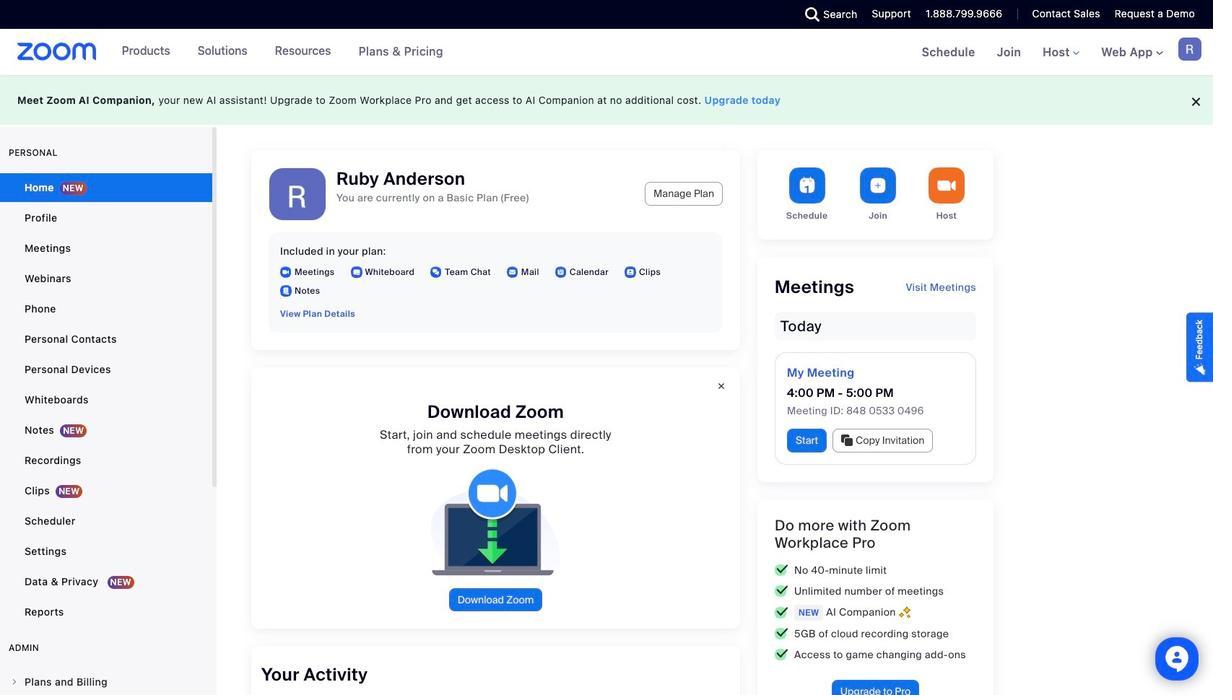 Task type: vqa. For each thing, say whether or not it's contained in the screenshot.
Join IMAGE
yes



Task type: describe. For each thing, give the bounding box(es) containing it.
1 check box image from the top
[[775, 586, 789, 598]]

avatar image
[[270, 168, 326, 225]]

3 check box image from the top
[[775, 650, 789, 661]]

product information navigation
[[111, 29, 454, 75]]

right image
[[10, 678, 19, 687]]

profile.zoom_notes image
[[280, 285, 292, 297]]

2 check box image from the top
[[775, 608, 789, 619]]

profile.zoom_whiteboard image
[[351, 267, 362, 278]]

profile picture image
[[1179, 38, 1202, 61]]

join image
[[861, 168, 897, 204]]

download zoom image
[[420, 469, 572, 577]]

profile.zoom_mail image
[[507, 267, 519, 278]]

profile.zoom_meetings image
[[280, 267, 292, 278]]



Task type: locate. For each thing, give the bounding box(es) containing it.
1 vertical spatial check box image
[[775, 629, 789, 640]]

personal menu menu
[[0, 173, 212, 629]]

check box image
[[775, 565, 789, 577], [775, 608, 789, 619], [775, 650, 789, 661]]

schedule image
[[790, 168, 826, 204]]

zoom logo image
[[17, 43, 97, 61]]

banner
[[0, 29, 1214, 77]]

1 check box image from the top
[[775, 565, 789, 577]]

0 vertical spatial check box image
[[775, 565, 789, 577]]

check box image
[[775, 586, 789, 598], [775, 629, 789, 640]]

host image
[[929, 168, 965, 204]]

menu item
[[0, 669, 212, 696]]

profile.zoom_calendar image
[[555, 267, 567, 278]]

meetings navigation
[[912, 29, 1214, 77]]

footer
[[0, 75, 1214, 125]]

profile.zoom_team_chat image
[[431, 267, 442, 278]]

1 vertical spatial check box image
[[775, 608, 789, 619]]

advanced feature image
[[899, 607, 911, 619]]

0 vertical spatial check box image
[[775, 586, 789, 598]]

profile.zoom_clips image
[[625, 267, 637, 278]]

2 vertical spatial check box image
[[775, 650, 789, 661]]

2 check box image from the top
[[775, 629, 789, 640]]



